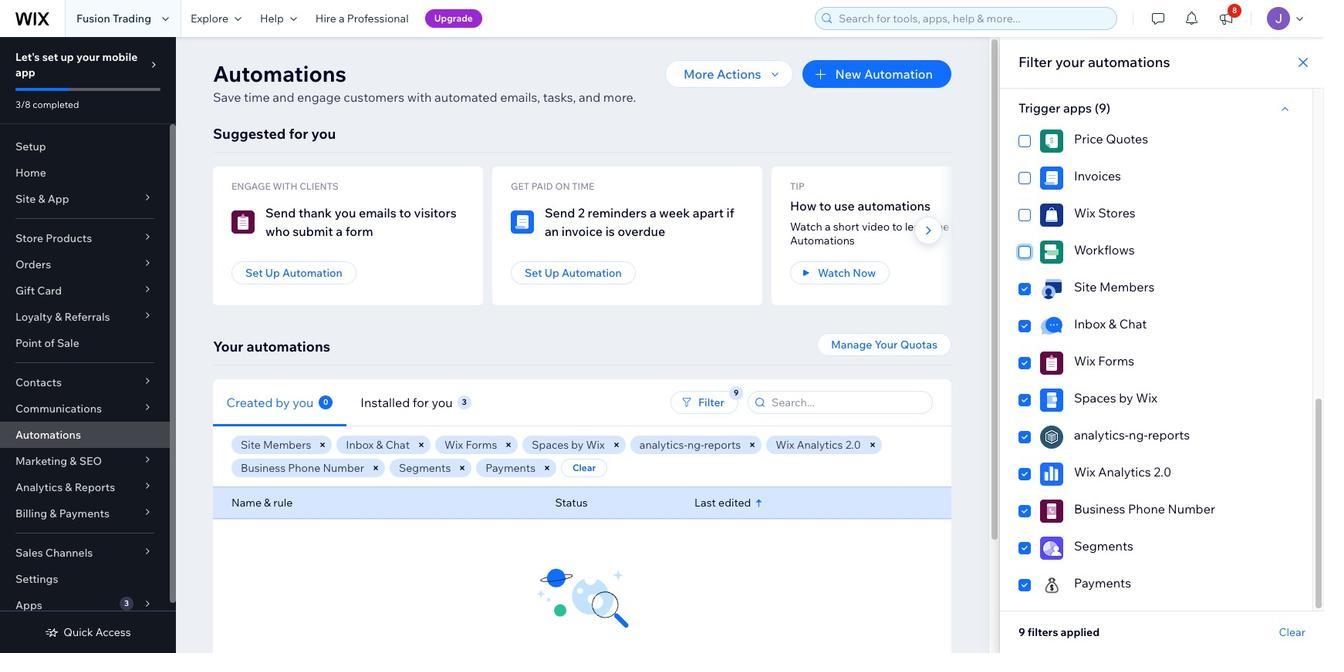 Task type: describe. For each thing, give the bounding box(es) containing it.
0 vertical spatial analytics
[[797, 439, 843, 452]]

marketing & seo
[[15, 455, 102, 469]]

of inside the point of sale 'link'
[[44, 337, 55, 350]]

get
[[511, 181, 530, 192]]

0 horizontal spatial spaces by wix
[[532, 439, 605, 452]]

0 horizontal spatial forms
[[466, 439, 497, 452]]

a inside "link"
[[339, 12, 345, 25]]

thank
[[299, 205, 332, 221]]

1 horizontal spatial clear button
[[1280, 626, 1306, 640]]

Site Members checkbox
[[1019, 278, 1295, 301]]

category image for segments
[[1041, 537, 1064, 560]]

save
[[213, 90, 241, 105]]

set up automation button for an
[[511, 262, 636, 285]]

trigger
[[1019, 100, 1061, 116]]

a inside tip how to use automations watch a short video to learn the basics of wix automations
[[825, 220, 831, 234]]

1 vertical spatial inbox & chat
[[346, 439, 410, 452]]

if
[[727, 205, 735, 221]]

orders
[[15, 258, 51, 272]]

filter button
[[671, 391, 739, 415]]

hire
[[316, 12, 337, 25]]

& inside checkbox
[[1109, 317, 1117, 332]]

9 filters applied
[[1019, 626, 1100, 640]]

site & app button
[[0, 186, 170, 212]]

category image for wix analytics 2.0
[[1041, 463, 1064, 486]]

manage your quotas
[[831, 338, 938, 352]]

an
[[545, 224, 559, 239]]

1 horizontal spatial by
[[572, 439, 584, 452]]

sidebar element
[[0, 37, 176, 654]]

1 and from the left
[[273, 90, 295, 105]]

help
[[260, 12, 284, 25]]

inbox & chat inside inbox & chat checkbox
[[1075, 317, 1148, 332]]

Inbox & Chat checkbox
[[1019, 315, 1295, 338]]

apart
[[693, 205, 724, 221]]

by inside spaces by wix 'checkbox'
[[1120, 391, 1134, 406]]

seo
[[79, 455, 102, 469]]

icon image for site
[[1041, 278, 1064, 301]]

send 2 reminders a week apart if an invoice is overdue
[[545, 205, 735, 239]]

category image for business phone number
[[1041, 500, 1064, 523]]

& left rule at left
[[264, 496, 271, 510]]

with
[[407, 90, 432, 105]]

who
[[266, 224, 290, 239]]

automations for automations
[[15, 428, 81, 442]]

loyalty
[[15, 310, 52, 324]]

automations inside tip how to use automations watch a short video to learn the basics of wix automations
[[791, 234, 855, 248]]

3/8 completed
[[15, 99, 79, 110]]

submit
[[293, 224, 333, 239]]

& inside dropdown button
[[50, 507, 57, 521]]

is
[[606, 224, 615, 239]]

last
[[695, 496, 716, 510]]

of inside tip how to use automations watch a short video to learn the basics of wix automations
[[986, 220, 997, 234]]

now
[[853, 266, 876, 280]]

new automation button
[[803, 60, 952, 88]]

automation for send thank you emails to visitors who submit a form
[[283, 266, 343, 280]]

automations save time and engage customers with automated emails, tasks, and more.
[[213, 60, 636, 105]]

manage your quotas button
[[818, 334, 952, 357]]

0 vertical spatial 2.0
[[846, 439, 861, 452]]

filter for filter your automations
[[1019, 53, 1053, 71]]

more actions
[[684, 66, 762, 82]]

a inside send 2 reminders a week apart if an invoice is overdue
[[650, 205, 657, 221]]

automation for send 2 reminders a week apart if an invoice is overdue
[[562, 266, 622, 280]]

8 button
[[1210, 0, 1244, 37]]

get paid on time
[[511, 181, 595, 192]]

Search for tools, apps, help & more... field
[[835, 8, 1112, 29]]

0 horizontal spatial ng-
[[688, 439, 704, 452]]

set for send 2 reminders a week apart if an invoice is overdue
[[525, 266, 542, 280]]

app
[[48, 192, 69, 206]]

access
[[96, 626, 131, 640]]

you for created
[[293, 395, 314, 410]]

suggested
[[213, 125, 286, 143]]

point of sale
[[15, 337, 79, 350]]

billing & payments button
[[0, 501, 170, 527]]

clear for right the clear button
[[1280, 626, 1306, 640]]

apps
[[1064, 100, 1092, 116]]

basics
[[952, 220, 984, 234]]

set
[[42, 50, 58, 64]]

channels
[[45, 547, 93, 560]]

Spaces by Wix checkbox
[[1019, 389, 1295, 412]]

Wix Analytics 2.0 checkbox
[[1019, 463, 1295, 486]]

0 horizontal spatial reports
[[704, 439, 741, 452]]

installed for you
[[361, 395, 453, 410]]

0 vertical spatial 3
[[462, 397, 467, 407]]

engage with clients
[[232, 181, 339, 192]]

set for send thank you emails to visitors who submit a form
[[246, 266, 263, 280]]

watch inside 'button'
[[818, 266, 851, 280]]

marketing & seo button
[[0, 449, 170, 475]]

week
[[660, 205, 690, 221]]

time
[[244, 90, 270, 105]]

let's
[[15, 50, 40, 64]]

billing
[[15, 507, 47, 521]]

your inside button
[[875, 338, 898, 352]]

communications
[[15, 402, 102, 416]]

1 vertical spatial spaces
[[532, 439, 569, 452]]

1 your from the left
[[213, 338, 244, 356]]

hire a professional
[[316, 12, 409, 25]]

0 horizontal spatial number
[[323, 462, 364, 476]]

tab list containing created by you
[[213, 379, 589, 427]]

automations link
[[0, 422, 170, 449]]

3 inside sidebar element
[[124, 599, 129, 609]]

referrals
[[64, 310, 110, 324]]

1 vertical spatial members
[[263, 439, 311, 452]]

loyalty & referrals
[[15, 310, 110, 324]]

analytics-ng-reports checkbox
[[1019, 426, 1295, 449]]

Payments checkbox
[[1019, 574, 1295, 598]]

your automations
[[213, 338, 330, 356]]

name
[[232, 496, 262, 510]]

1 horizontal spatial payments
[[486, 462, 536, 476]]

automation inside new automation button
[[865, 66, 933, 82]]

members inside option
[[1100, 279, 1155, 295]]

marketing
[[15, 455, 67, 469]]

9
[[1019, 626, 1026, 640]]

site inside dropdown button
[[15, 192, 36, 206]]

settings
[[15, 573, 58, 587]]

completed
[[33, 99, 79, 110]]

fusion trading
[[76, 12, 151, 25]]

wix inside tip how to use automations watch a short video to learn the basics of wix automations
[[999, 220, 1018, 234]]

a inside 'send thank you emails to visitors who submit a form'
[[336, 224, 343, 239]]

0 horizontal spatial site members
[[241, 439, 311, 452]]

category image for price quotes
[[1041, 130, 1064, 153]]

invoice
[[562, 224, 603, 239]]

icon image for inbox
[[1041, 315, 1064, 338]]

category image for send thank you emails to visitors who submit a form
[[232, 211, 255, 234]]

0 horizontal spatial chat
[[386, 439, 410, 452]]

analytics & reports button
[[0, 475, 170, 501]]

help button
[[251, 0, 306, 37]]

send for submit
[[266, 205, 296, 221]]

upgrade
[[434, 12, 473, 24]]

trading
[[113, 12, 151, 25]]

& left reports
[[65, 481, 72, 495]]

2
[[578, 205, 585, 221]]

0 vertical spatial business phone number
[[241, 462, 364, 476]]

use
[[835, 198, 855, 214]]

gift card
[[15, 284, 62, 298]]

2 horizontal spatial automations
[[1088, 53, 1171, 71]]

list containing how to use automations
[[213, 167, 1322, 306]]

2 vertical spatial automations
[[247, 338, 330, 356]]

0 vertical spatial wix analytics 2.0
[[776, 439, 861, 452]]

the
[[933, 220, 950, 234]]

sale
[[57, 337, 79, 350]]

0 vertical spatial phone
[[288, 462, 321, 476]]

1 vertical spatial inbox
[[346, 439, 374, 452]]

Workflows checkbox
[[1019, 241, 1295, 264]]

trigger apps (9)
[[1019, 100, 1111, 116]]

Business Phone Number checkbox
[[1019, 500, 1295, 523]]

category image for spaces by wix
[[1041, 389, 1064, 412]]

settings link
[[0, 567, 170, 593]]

store products button
[[0, 225, 170, 252]]

tip how to use automations watch a short video to learn the basics of wix automations
[[791, 181, 1018, 248]]

sales channels
[[15, 547, 93, 560]]

price quotes
[[1075, 131, 1149, 147]]

automations for automations save time and engage customers with automated emails, tasks, and more.
[[213, 60, 347, 87]]

1 horizontal spatial your
[[1056, 53, 1085, 71]]

reports
[[75, 481, 115, 495]]

phone inside checkbox
[[1129, 502, 1166, 517]]

category image for payments
[[1041, 574, 1064, 598]]

analytics-ng-reports inside option
[[1075, 428, 1191, 443]]

home
[[15, 166, 46, 180]]

point
[[15, 337, 42, 350]]

payments inside dropdown button
[[59, 507, 110, 521]]

inbox inside inbox & chat checkbox
[[1075, 317, 1106, 332]]

2 and from the left
[[579, 90, 601, 105]]

communications button
[[0, 396, 170, 422]]



Task type: locate. For each thing, give the bounding box(es) containing it.
chat
[[1120, 317, 1148, 332], [386, 439, 410, 452]]

gift card button
[[0, 278, 170, 304]]

set up automation down invoice
[[525, 266, 622, 280]]

2.0 down search... field
[[846, 439, 861, 452]]

0 vertical spatial site
[[15, 192, 36, 206]]

category image for send 2 reminders a week apart if an invoice is overdue
[[511, 211, 534, 234]]

0 vertical spatial segments
[[399, 462, 451, 476]]

payments inside option
[[1075, 576, 1132, 591]]

you for send
[[335, 205, 356, 221]]

reports down filter button
[[704, 439, 741, 452]]

1 horizontal spatial set
[[525, 266, 542, 280]]

1 horizontal spatial to
[[820, 198, 832, 214]]

0 horizontal spatial site
[[15, 192, 36, 206]]

1 horizontal spatial inbox
[[1075, 317, 1106, 332]]

1 horizontal spatial spaces by wix
[[1075, 391, 1158, 406]]

2 set from the left
[[525, 266, 542, 280]]

Invoices checkbox
[[1019, 167, 1295, 190]]

2.0 down analytics-ng-reports option
[[1154, 465, 1172, 480]]

to
[[820, 198, 832, 214], [399, 205, 412, 221], [893, 220, 903, 234]]

inbox & chat down the "installed"
[[346, 439, 410, 452]]

phone down wix analytics 2.0 option
[[1129, 502, 1166, 517]]

analytics & reports
[[15, 481, 115, 495]]

automations up watch now 'button'
[[791, 234, 855, 248]]

you
[[312, 125, 336, 143], [335, 205, 356, 221], [293, 395, 314, 410], [432, 395, 453, 410]]

video
[[862, 220, 890, 234]]

wix analytics 2.0 down search... field
[[776, 439, 861, 452]]

& right billing
[[50, 507, 57, 521]]

chat down installed for you
[[386, 439, 410, 452]]

send thank you emails to visitors who submit a form
[[266, 205, 457, 239]]

2 horizontal spatial automation
[[865, 66, 933, 82]]

0 vertical spatial filter
[[1019, 53, 1053, 71]]

category image for invoices
[[1041, 167, 1064, 190]]

0 horizontal spatial up
[[265, 266, 280, 280]]

setup
[[15, 140, 46, 154]]

ng- down filter button
[[688, 439, 704, 452]]

set up automation button down invoice
[[511, 262, 636, 285]]

1 horizontal spatial set up automation
[[525, 266, 622, 280]]

mobile
[[102, 50, 138, 64]]

2.0 inside option
[[1154, 465, 1172, 480]]

site members down created by you
[[241, 439, 311, 452]]

spaces by wix inside 'checkbox'
[[1075, 391, 1158, 406]]

1 horizontal spatial your
[[875, 338, 898, 352]]

reports inside option
[[1148, 428, 1191, 443]]

send up who
[[266, 205, 296, 221]]

site down workflows at the top right of the page
[[1075, 279, 1097, 295]]

1 horizontal spatial analytics
[[797, 439, 843, 452]]

customers
[[344, 90, 405, 105]]

1 vertical spatial site
[[1075, 279, 1097, 295]]

segments down business phone number checkbox
[[1075, 539, 1134, 554]]

you down engage
[[312, 125, 336, 143]]

how
[[791, 198, 817, 214]]

watch down how
[[791, 220, 823, 234]]

1 horizontal spatial automations
[[213, 60, 347, 87]]

site & app
[[15, 192, 69, 206]]

0 vertical spatial number
[[323, 462, 364, 476]]

automations up time
[[213, 60, 347, 87]]

1 category image from the top
[[1041, 167, 1064, 190]]

2 up from the left
[[545, 266, 560, 280]]

wix analytics 2.0 inside option
[[1075, 465, 1172, 480]]

business phone number inside checkbox
[[1075, 502, 1216, 517]]

wix inside 'checkbox'
[[1137, 391, 1158, 406]]

forms inside "checkbox"
[[1099, 354, 1135, 369]]

automations up created by you
[[247, 338, 330, 356]]

0 horizontal spatial business phone number
[[241, 462, 364, 476]]

and right time
[[273, 90, 295, 105]]

automations inside tip how to use automations watch a short video to learn the basics of wix automations
[[858, 198, 931, 214]]

members down workflows at the top right of the page
[[1100, 279, 1155, 295]]

up
[[265, 266, 280, 280], [545, 266, 560, 280]]

and left more. on the left
[[579, 90, 601, 105]]

number down wix analytics 2.0 option
[[1169, 502, 1216, 517]]

contacts
[[15, 376, 62, 390]]

0 horizontal spatial of
[[44, 337, 55, 350]]

business phone number
[[241, 462, 364, 476], [1075, 502, 1216, 517]]

time
[[572, 181, 595, 192]]

5 category image from the top
[[1041, 537, 1064, 560]]

point of sale link
[[0, 330, 170, 357]]

analytics down analytics-ng-reports option
[[1099, 465, 1152, 480]]

segments down installed for you
[[399, 462, 451, 476]]

1 set from the left
[[246, 266, 263, 280]]

clear inside button
[[573, 462, 596, 474]]

spaces by wix down wix forms "checkbox"
[[1075, 391, 1158, 406]]

0 vertical spatial inbox & chat
[[1075, 317, 1148, 332]]

automation down submit
[[283, 266, 343, 280]]

new
[[836, 66, 862, 82]]

category image
[[1041, 130, 1064, 153], [232, 211, 255, 234], [511, 211, 534, 234], [1041, 241, 1064, 264], [1041, 389, 1064, 412], [1041, 426, 1064, 449], [1041, 500, 1064, 523], [1041, 574, 1064, 598]]

by down wix forms "checkbox"
[[1120, 391, 1134, 406]]

2 icon image from the top
[[1041, 315, 1064, 338]]

by right created
[[276, 395, 290, 410]]

1 set up automation button from the left
[[232, 262, 357, 285]]

0 horizontal spatial segments
[[399, 462, 451, 476]]

2 set up automation button from the left
[[511, 262, 636, 285]]

1 vertical spatial chat
[[386, 439, 410, 452]]

explore
[[191, 12, 228, 25]]

0 vertical spatial automations
[[1088, 53, 1171, 71]]

of left the sale
[[44, 337, 55, 350]]

analytics inside dropdown button
[[15, 481, 63, 495]]

by inside "tab list"
[[276, 395, 290, 410]]

1 vertical spatial icon image
[[1041, 315, 1064, 338]]

applied
[[1061, 626, 1100, 640]]

watch left now
[[818, 266, 851, 280]]

set up automation button down who
[[232, 262, 357, 285]]

0 vertical spatial for
[[289, 125, 308, 143]]

1 send from the left
[[266, 205, 296, 221]]

number
[[323, 462, 364, 476], [1169, 502, 1216, 517]]

1 vertical spatial watch
[[818, 266, 851, 280]]

spaces by wix
[[1075, 391, 1158, 406], [532, 439, 605, 452]]

2.0
[[846, 439, 861, 452], [1154, 465, 1172, 480]]

set up automation for submit
[[246, 266, 343, 280]]

more.
[[604, 90, 636, 105]]

list
[[213, 167, 1322, 306]]

2 your from the left
[[875, 338, 898, 352]]

0 horizontal spatial analytics-ng-reports
[[640, 439, 741, 452]]

Wix Stores checkbox
[[1019, 204, 1295, 227]]

quick access button
[[45, 626, 131, 640]]

0 horizontal spatial analytics-
[[640, 439, 688, 452]]

0 vertical spatial spaces by wix
[[1075, 391, 1158, 406]]

new automation
[[836, 66, 933, 82]]

wix forms down installed for you
[[445, 439, 497, 452]]

1 horizontal spatial reports
[[1148, 428, 1191, 443]]

and
[[273, 90, 295, 105], [579, 90, 601, 105]]

1 vertical spatial analytics
[[1099, 465, 1152, 480]]

site inside option
[[1075, 279, 1097, 295]]

analytics down search... field
[[797, 439, 843, 452]]

site
[[15, 192, 36, 206], [1075, 279, 1097, 295], [241, 439, 261, 452]]

hire a professional link
[[306, 0, 418, 37]]

analytics- down filter button
[[640, 439, 688, 452]]

to inside 'send thank you emails to visitors who submit a form'
[[399, 205, 412, 221]]

0 horizontal spatial your
[[213, 338, 244, 356]]

0 horizontal spatial phone
[[288, 462, 321, 476]]

(9)
[[1095, 100, 1111, 116]]

1 horizontal spatial site members
[[1075, 279, 1155, 295]]

site down home
[[15, 192, 36, 206]]

1 vertical spatial business phone number
[[1075, 502, 1216, 517]]

invoices
[[1075, 168, 1122, 184]]

business inside checkbox
[[1075, 502, 1126, 517]]

1 vertical spatial filter
[[699, 396, 725, 410]]

4 category image from the top
[[1041, 463, 1064, 486]]

1 vertical spatial automations
[[858, 198, 931, 214]]

2 vertical spatial analytics
[[15, 481, 63, 495]]

you for installed
[[432, 395, 453, 410]]

business phone number up rule at left
[[241, 462, 364, 476]]

automation down invoice
[[562, 266, 622, 280]]

a left short
[[825, 220, 831, 234]]

business down wix analytics 2.0 option
[[1075, 502, 1126, 517]]

by
[[1120, 391, 1134, 406], [276, 395, 290, 410], [572, 439, 584, 452]]

reports down spaces by wix 'checkbox'
[[1148, 428, 1191, 443]]

3 up access
[[124, 599, 129, 609]]

0 vertical spatial payments
[[486, 462, 536, 476]]

0 vertical spatial of
[[986, 220, 997, 234]]

1 horizontal spatial up
[[545, 266, 560, 280]]

& left app
[[38, 192, 45, 206]]

manage
[[831, 338, 873, 352]]

wix stores
[[1075, 205, 1136, 221]]

analytics-ng-reports down filter button
[[640, 439, 741, 452]]

wix forms down inbox & chat checkbox
[[1075, 354, 1135, 369]]

spaces by wix up status on the bottom of the page
[[532, 439, 605, 452]]

for down engage
[[289, 125, 308, 143]]

actions
[[717, 66, 762, 82]]

you right the "installed"
[[432, 395, 453, 410]]

for right the "installed"
[[413, 395, 429, 410]]

0 horizontal spatial automations
[[247, 338, 330, 356]]

Segments checkbox
[[1019, 537, 1295, 560]]

forms
[[1099, 354, 1135, 369], [466, 439, 497, 452]]

spaces inside 'checkbox'
[[1075, 391, 1117, 406]]

1 horizontal spatial ng-
[[1129, 428, 1149, 443]]

watch inside tip how to use automations watch a short video to learn the basics of wix automations
[[791, 220, 823, 234]]

your
[[76, 50, 100, 64], [1056, 53, 1085, 71]]

0 vertical spatial automations
[[213, 60, 347, 87]]

more
[[684, 66, 714, 82]]

0 horizontal spatial set up automation button
[[232, 262, 357, 285]]

to left use
[[820, 198, 832, 214]]

1 vertical spatial for
[[413, 395, 429, 410]]

up
[[61, 50, 74, 64]]

created
[[227, 395, 273, 410]]

0 vertical spatial clear button
[[561, 459, 608, 478]]

business phone number down wix analytics 2.0 option
[[1075, 502, 1216, 517]]

0 horizontal spatial payments
[[59, 507, 110, 521]]

by up status on the bottom of the page
[[572, 439, 584, 452]]

stores
[[1099, 205, 1136, 221]]

analytics down marketing
[[15, 481, 63, 495]]

send up an
[[545, 205, 576, 221]]

filter inside button
[[699, 396, 725, 410]]

Search... field
[[767, 392, 928, 414]]

a left week
[[650, 205, 657, 221]]

your up created
[[213, 338, 244, 356]]

spaces up status on the bottom of the page
[[532, 439, 569, 452]]

send inside send 2 reminders a week apart if an invoice is overdue
[[545, 205, 576, 221]]

1 vertical spatial business
[[1075, 502, 1126, 517]]

automations up video
[[858, 198, 931, 214]]

upgrade button
[[425, 9, 482, 28]]

site down created
[[241, 439, 261, 452]]

up down who
[[265, 266, 280, 280]]

category image for wix forms
[[1041, 352, 1064, 375]]

inbox down the "installed"
[[346, 439, 374, 452]]

clear for the topmost the clear button
[[573, 462, 596, 474]]

you for suggested
[[312, 125, 336, 143]]

1 icon image from the top
[[1041, 278, 1064, 301]]

form
[[346, 224, 373, 239]]

2 horizontal spatial site
[[1075, 279, 1097, 295]]

inbox & chat down site members option
[[1075, 317, 1148, 332]]

0 horizontal spatial 2.0
[[846, 439, 861, 452]]

2 vertical spatial site
[[241, 439, 261, 452]]

engage
[[232, 181, 271, 192]]

category image for workflows
[[1041, 241, 1064, 264]]

send inside 'send thank you emails to visitors who submit a form'
[[266, 205, 296, 221]]

quotes
[[1107, 131, 1149, 147]]

engage
[[297, 90, 341, 105]]

automations inside automations save time and engage customers with automated emails, tasks, and more.
[[213, 60, 347, 87]]

2 horizontal spatial to
[[893, 220, 903, 234]]

&
[[38, 192, 45, 206], [55, 310, 62, 324], [1109, 317, 1117, 332], [376, 439, 383, 452], [70, 455, 77, 469], [65, 481, 72, 495], [264, 496, 271, 510], [50, 507, 57, 521]]

0 horizontal spatial for
[[289, 125, 308, 143]]

0 vertical spatial members
[[1100, 279, 1155, 295]]

of right basics
[[986, 220, 997, 234]]

1 vertical spatial number
[[1169, 502, 1216, 517]]

0 vertical spatial clear
[[573, 462, 596, 474]]

let's set up your mobile app
[[15, 50, 138, 80]]

3 right installed for you
[[462, 397, 467, 407]]

emails,
[[500, 90, 541, 105]]

home link
[[0, 160, 170, 186]]

ng- down spaces by wix 'checkbox'
[[1129, 428, 1149, 443]]

1 horizontal spatial phone
[[1129, 502, 1166, 517]]

to left 'learn'
[[893, 220, 903, 234]]

a left the form on the top of the page
[[336, 224, 343, 239]]

for for suggested
[[289, 125, 308, 143]]

gift
[[15, 284, 35, 298]]

watch now button
[[791, 262, 890, 285]]

reports
[[1148, 428, 1191, 443], [704, 439, 741, 452]]

icon image
[[1041, 278, 1064, 301], [1041, 315, 1064, 338]]

0
[[323, 397, 328, 407]]

up for send 2 reminders a week apart if an invoice is overdue
[[545, 266, 560, 280]]

filter for filter
[[699, 396, 725, 410]]

app
[[15, 66, 35, 80]]

automations inside sidebar element
[[15, 428, 81, 442]]

1 horizontal spatial filter
[[1019, 53, 1053, 71]]

0 vertical spatial business
[[241, 462, 286, 476]]

set up automation button for submit
[[232, 262, 357, 285]]

3 category image from the top
[[1041, 352, 1064, 375]]

clients
[[300, 181, 339, 192]]

members down created by you
[[263, 439, 311, 452]]

quick
[[64, 626, 93, 640]]

automations
[[1088, 53, 1171, 71], [858, 198, 931, 214], [247, 338, 330, 356]]

short
[[833, 220, 860, 234]]

1 horizontal spatial site
[[241, 439, 261, 452]]

1 horizontal spatial spaces
[[1075, 391, 1117, 406]]

up down an
[[545, 266, 560, 280]]

1 horizontal spatial business
[[1075, 502, 1126, 517]]

1 horizontal spatial number
[[1169, 502, 1216, 517]]

2 set up automation from the left
[[525, 266, 622, 280]]

0 horizontal spatial wix forms
[[445, 439, 497, 452]]

a right "hire"
[[339, 12, 345, 25]]

3
[[462, 397, 467, 407], [124, 599, 129, 609]]

you left 0
[[293, 395, 314, 410]]

0 vertical spatial spaces
[[1075, 391, 1117, 406]]

2 vertical spatial payments
[[1075, 576, 1132, 591]]

2 horizontal spatial automations
[[791, 234, 855, 248]]

1 vertical spatial segments
[[1075, 539, 1134, 554]]

0 horizontal spatial business
[[241, 462, 286, 476]]

tab list
[[213, 379, 589, 427]]

watch now
[[818, 266, 876, 280]]

store
[[15, 232, 43, 246]]

you up the form on the top of the page
[[335, 205, 356, 221]]

spaces down wix forms "checkbox"
[[1075, 391, 1117, 406]]

wix analytics 2.0 down analytics-ng-reports option
[[1075, 465, 1172, 480]]

wix forms inside wix forms "checkbox"
[[1075, 354, 1135, 369]]

visitors
[[414, 205, 457, 221]]

0 vertical spatial wix forms
[[1075, 354, 1135, 369]]

tasks,
[[543, 90, 576, 105]]

you inside 'send thank you emails to visitors who submit a form'
[[335, 205, 356, 221]]

analytics-ng-reports down spaces by wix 'checkbox'
[[1075, 428, 1191, 443]]

business up name & rule
[[241, 462, 286, 476]]

0 horizontal spatial set up automation
[[246, 266, 343, 280]]

quotas
[[901, 338, 938, 352]]

0 horizontal spatial filter
[[699, 396, 725, 410]]

number inside business phone number checkbox
[[1169, 502, 1216, 517]]

1 horizontal spatial members
[[1100, 279, 1155, 295]]

number down 0
[[323, 462, 364, 476]]

chat inside checkbox
[[1120, 317, 1148, 332]]

apps
[[15, 599, 42, 613]]

& down site members option
[[1109, 317, 1117, 332]]

inbox down site members option
[[1075, 317, 1106, 332]]

1 up from the left
[[265, 266, 280, 280]]

workflows
[[1075, 242, 1135, 258]]

analytics inside option
[[1099, 465, 1152, 480]]

& inside popup button
[[70, 455, 77, 469]]

ng- inside analytics-ng-reports option
[[1129, 428, 1149, 443]]

category image for wix stores
[[1041, 204, 1064, 227]]

1 vertical spatial wix analytics 2.0
[[1075, 465, 1172, 480]]

your inside the let's set up your mobile app
[[76, 50, 100, 64]]

1 horizontal spatial 2.0
[[1154, 465, 1172, 480]]

set up automation down who
[[246, 266, 343, 280]]

category image
[[1041, 167, 1064, 190], [1041, 204, 1064, 227], [1041, 352, 1064, 375], [1041, 463, 1064, 486], [1041, 537, 1064, 560]]

automations up (9)
[[1088, 53, 1171, 71]]

2 category image from the top
[[1041, 204, 1064, 227]]

& left seo
[[70, 455, 77, 469]]

spaces
[[1075, 391, 1117, 406], [532, 439, 569, 452]]

0 vertical spatial chat
[[1120, 317, 1148, 332]]

1 horizontal spatial clear
[[1280, 626, 1306, 640]]

site members inside option
[[1075, 279, 1155, 295]]

1 vertical spatial wix forms
[[445, 439, 497, 452]]

your left quotas
[[875, 338, 898, 352]]

sales channels button
[[0, 540, 170, 567]]

with
[[273, 181, 298, 192]]

site members down workflows at the top right of the page
[[1075, 279, 1155, 295]]

fusion
[[76, 12, 110, 25]]

& right loyalty
[[55, 310, 62, 324]]

phone up rule at left
[[288, 462, 321, 476]]

to right emails
[[399, 205, 412, 221]]

0 horizontal spatial set
[[246, 266, 263, 280]]

your right "up"
[[76, 50, 100, 64]]

1 horizontal spatial analytics-ng-reports
[[1075, 428, 1191, 443]]

1 horizontal spatial of
[[986, 220, 997, 234]]

0 horizontal spatial automation
[[283, 266, 343, 280]]

automations up marketing
[[15, 428, 81, 442]]

your up 'trigger apps (9)'
[[1056, 53, 1085, 71]]

1 vertical spatial 2.0
[[1154, 465, 1172, 480]]

2 horizontal spatial by
[[1120, 391, 1134, 406]]

set up automation for an
[[525, 266, 622, 280]]

up for send thank you emails to visitors who submit a form
[[265, 266, 280, 280]]

for inside "tab list"
[[413, 395, 429, 410]]

segments inside "checkbox"
[[1075, 539, 1134, 554]]

Price Quotes checkbox
[[1019, 130, 1295, 153]]

send for an
[[545, 205, 576, 221]]

0 horizontal spatial analytics
[[15, 481, 63, 495]]

1 horizontal spatial and
[[579, 90, 601, 105]]

analytics- down spaces by wix 'checkbox'
[[1075, 428, 1129, 443]]

1 set up automation from the left
[[246, 266, 343, 280]]

2 send from the left
[[545, 205, 576, 221]]

8
[[1233, 5, 1238, 15]]

chat down site members option
[[1120, 317, 1148, 332]]

category image for analytics-ng-reports
[[1041, 426, 1064, 449]]

suggested for you
[[213, 125, 336, 143]]

& down the "installed"
[[376, 439, 383, 452]]

on
[[555, 181, 570, 192]]

1 vertical spatial spaces by wix
[[532, 439, 605, 452]]

0 horizontal spatial automations
[[15, 428, 81, 442]]

1 horizontal spatial send
[[545, 205, 576, 221]]

clear button
[[561, 459, 608, 478], [1280, 626, 1306, 640]]

for for installed
[[413, 395, 429, 410]]

wix inside "checkbox"
[[1075, 354, 1096, 369]]

analytics- inside option
[[1075, 428, 1129, 443]]

Wix Forms checkbox
[[1019, 352, 1295, 375]]

automation right "new"
[[865, 66, 933, 82]]



Task type: vqa. For each thing, say whether or not it's contained in the screenshot.
Social Offers logo
no



